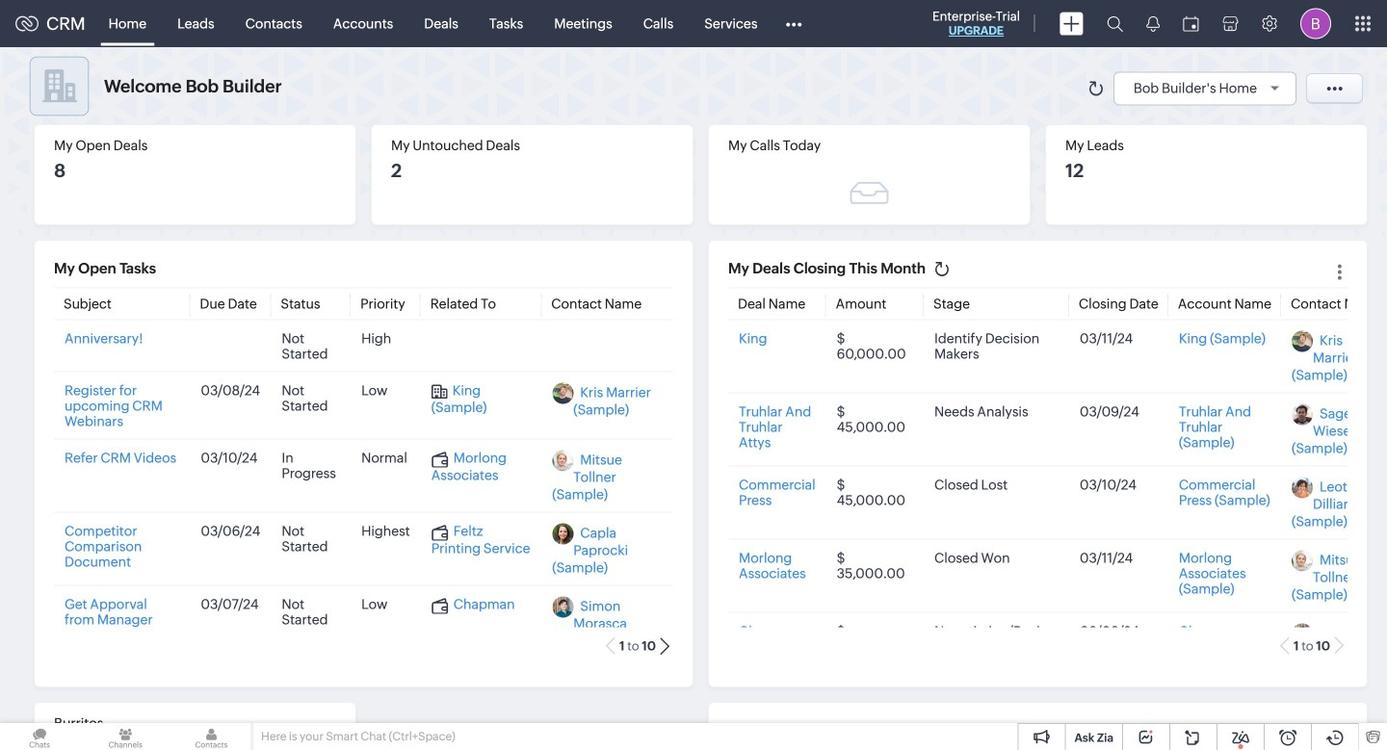 Task type: describe. For each thing, give the bounding box(es) containing it.
logo image
[[15, 16, 39, 31]]

contacts image
[[172, 724, 251, 751]]

profile element
[[1289, 0, 1343, 47]]

signals element
[[1135, 0, 1172, 47]]

search image
[[1107, 15, 1124, 32]]

calendar image
[[1183, 16, 1200, 31]]

profile image
[[1301, 8, 1332, 39]]

search element
[[1096, 0, 1135, 47]]

channels image
[[86, 724, 165, 751]]



Task type: vqa. For each thing, say whether or not it's contained in the screenshot.
signals icon at the right
yes



Task type: locate. For each thing, give the bounding box(es) containing it.
signals image
[[1147, 15, 1160, 32]]

create menu image
[[1060, 12, 1084, 35]]

Other Modules field
[[773, 8, 815, 39]]

chats image
[[0, 724, 79, 751]]

create menu element
[[1048, 0, 1096, 47]]



